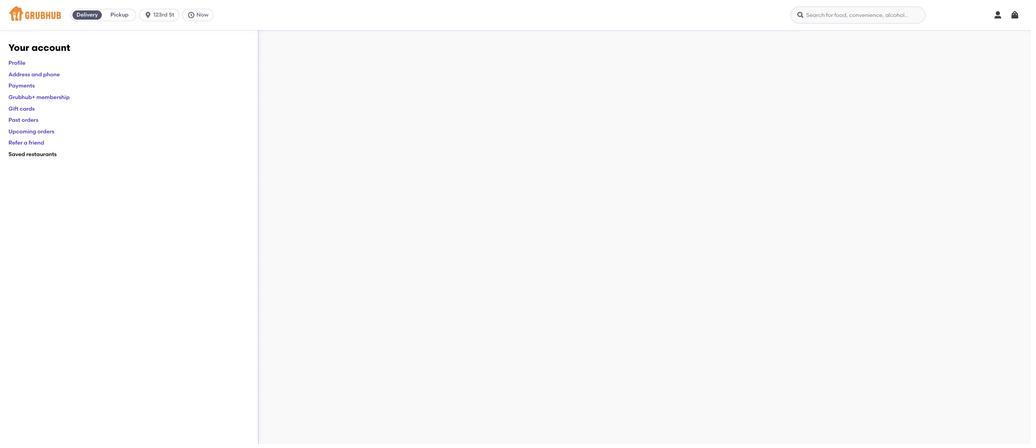 Task type: describe. For each thing, give the bounding box(es) containing it.
membership
[[36, 94, 70, 101]]

Search for food, convenience, alcohol... search field
[[790, 7, 925, 24]]

upcoming orders link
[[8, 128, 54, 135]]

svg image for 123rd st
[[144, 11, 152, 19]]

st
[[169, 12, 174, 18]]

saved
[[8, 151, 25, 158]]

2 horizontal spatial svg image
[[993, 10, 1002, 20]]

refer a friend
[[8, 140, 44, 146]]

refer
[[8, 140, 22, 146]]

gift cards link
[[8, 105, 35, 112]]

profile link
[[8, 60, 25, 66]]

upcoming orders
[[8, 128, 54, 135]]

restaurants
[[26, 151, 57, 158]]

123rd st button
[[139, 9, 182, 21]]

123rd
[[153, 12, 167, 18]]

delivery button
[[71, 9, 103, 21]]

grubhub+ membership link
[[8, 94, 70, 101]]

past
[[8, 117, 20, 123]]

gift
[[8, 105, 18, 112]]

saved restaurants link
[[8, 151, 57, 158]]

upcoming
[[8, 128, 36, 135]]

account
[[31, 42, 70, 53]]

cards
[[20, 105, 35, 112]]

123rd st
[[153, 12, 174, 18]]

refer a friend link
[[8, 140, 44, 146]]

a
[[24, 140, 27, 146]]

grubhub+
[[8, 94, 35, 101]]

saved restaurants
[[8, 151, 57, 158]]

svg image for now
[[187, 11, 195, 19]]

payments link
[[8, 83, 35, 89]]



Task type: locate. For each thing, give the bounding box(es) containing it.
orders for upcoming orders
[[37, 128, 54, 135]]

pickup button
[[103, 9, 136, 21]]

1 vertical spatial orders
[[37, 128, 54, 135]]

0 horizontal spatial svg image
[[797, 11, 804, 19]]

address and phone link
[[8, 71, 60, 78]]

past orders
[[8, 117, 38, 123]]

now button
[[182, 9, 217, 21]]

svg image inside 123rd st button
[[144, 11, 152, 19]]

gift cards
[[8, 105, 35, 112]]

orders up friend
[[37, 128, 54, 135]]

0 vertical spatial orders
[[22, 117, 38, 123]]

your
[[8, 42, 29, 53]]

profile
[[8, 60, 25, 66]]

delivery
[[76, 12, 98, 18]]

address
[[8, 71, 30, 78]]

now
[[197, 12, 209, 18]]

1 horizontal spatial svg image
[[1010, 10, 1019, 20]]

0 horizontal spatial svg image
[[144, 11, 152, 19]]

orders for past orders
[[22, 117, 38, 123]]

svg image
[[1010, 10, 1019, 20], [797, 11, 804, 19]]

main navigation navigation
[[0, 0, 1031, 30]]

orders
[[22, 117, 38, 123], [37, 128, 54, 135]]

payments
[[8, 83, 35, 89]]

svg image inside now button
[[187, 11, 195, 19]]

friend
[[29, 140, 44, 146]]

past orders link
[[8, 117, 38, 123]]

pickup
[[110, 12, 129, 18]]

your account
[[8, 42, 70, 53]]

address and phone
[[8, 71, 60, 78]]

phone
[[43, 71, 60, 78]]

orders up upcoming orders
[[22, 117, 38, 123]]

svg image
[[993, 10, 1002, 20], [144, 11, 152, 19], [187, 11, 195, 19]]

and
[[31, 71, 42, 78]]

1 horizontal spatial svg image
[[187, 11, 195, 19]]

grubhub+ membership
[[8, 94, 70, 101]]



Task type: vqa. For each thing, say whether or not it's contained in the screenshot.
Grubhub+ membership
yes



